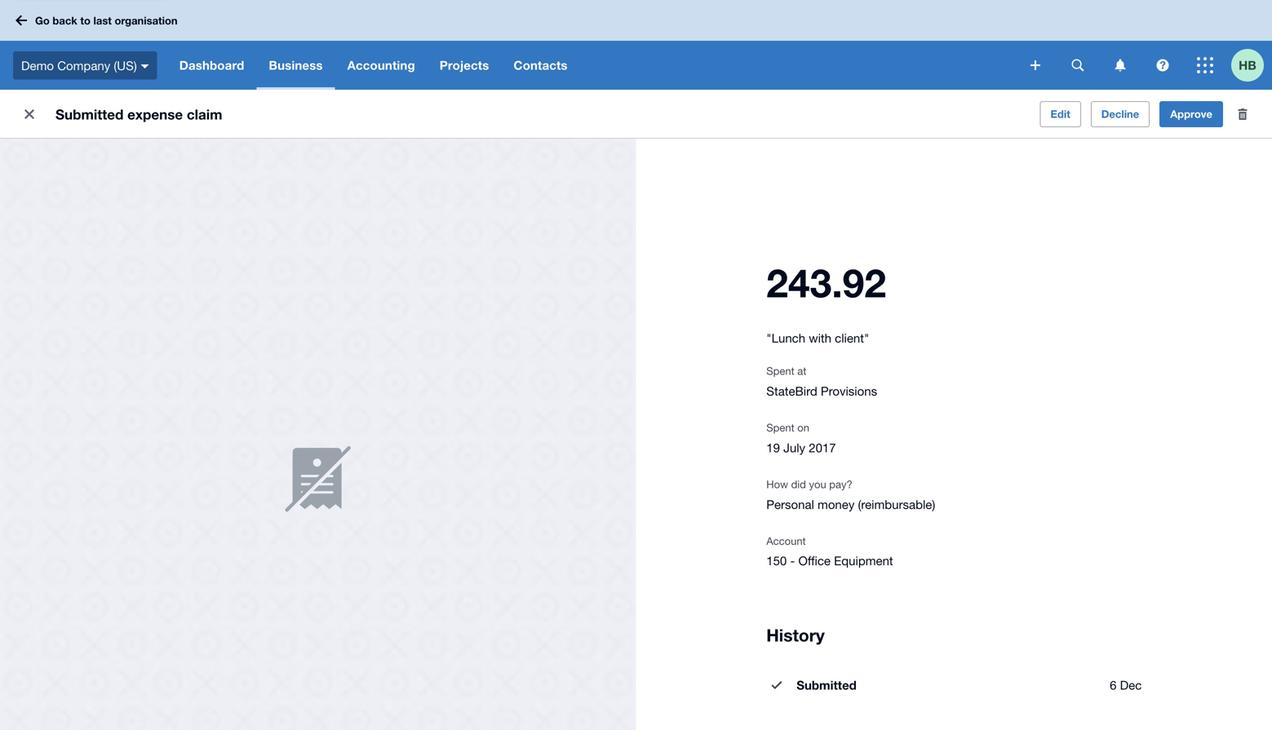 Task type: locate. For each thing, give the bounding box(es) containing it.
office
[[799, 554, 831, 568]]

0 vertical spatial spent
[[767, 365, 795, 377]]

history
[[767, 625, 825, 646]]

to
[[80, 14, 91, 27]]

svg image
[[1197, 57, 1214, 73], [1072, 59, 1084, 71], [1157, 59, 1169, 71], [1031, 60, 1041, 70]]

1 horizontal spatial svg image
[[141, 64, 149, 68]]

spent left at
[[767, 365, 795, 377]]

at
[[798, 365, 807, 377]]

decline
[[1102, 108, 1140, 120]]

dashboard
[[179, 58, 244, 73]]

accounting button
[[335, 41, 427, 90]]

1 spent from the top
[[767, 365, 795, 377]]

demo company (us)
[[21, 58, 137, 72]]

1 horizontal spatial submitted
[[797, 678, 857, 693]]

spent
[[767, 365, 795, 377], [767, 422, 795, 434]]

(reimbursable)
[[858, 497, 936, 512]]

submitted
[[56, 106, 124, 122], [797, 678, 857, 693]]

2 spent from the top
[[767, 422, 795, 434]]

0 vertical spatial submitted
[[56, 106, 124, 122]]

1 vertical spatial submitted
[[797, 678, 857, 693]]

6
[[1110, 678, 1117, 693]]

6 dec
[[1110, 678, 1142, 693]]

banner
[[0, 0, 1272, 90]]

business button
[[257, 41, 335, 90]]

spent inside spent at statebird provisions
[[767, 365, 795, 377]]

spent inside spent on 19 july 2017
[[767, 422, 795, 434]]

decline button
[[1091, 101, 1150, 127]]

0 horizontal spatial submitted
[[56, 106, 124, 122]]

0 horizontal spatial svg image
[[16, 15, 27, 26]]

business
[[269, 58, 323, 73]]

svg image right the (us)
[[141, 64, 149, 68]]

svg image left go at left
[[16, 15, 27, 26]]

-
[[790, 554, 795, 568]]

19
[[767, 441, 780, 455]]

did
[[791, 478, 806, 491]]

submitted for submitted expense claim
[[56, 106, 124, 122]]

contacts button
[[501, 41, 580, 90]]

spent on 19 july 2017
[[767, 422, 836, 455]]

account 150 - office equipment
[[767, 535, 893, 568]]

"lunch with client"
[[767, 331, 870, 345]]

last
[[93, 14, 112, 27]]

spent up 19
[[767, 422, 795, 434]]

svg image up decline
[[1115, 59, 1126, 71]]

close image
[[13, 98, 46, 131]]

claim
[[187, 106, 222, 122]]

go
[[35, 14, 50, 27]]

svg image
[[16, 15, 27, 26], [1115, 59, 1126, 71], [141, 64, 149, 68]]

submitted expense claim
[[56, 106, 222, 122]]

expense
[[127, 106, 183, 122]]

demo company (us) button
[[0, 41, 167, 90]]

dashboard link
[[167, 41, 257, 90]]

1 vertical spatial spent
[[767, 422, 795, 434]]

submitted down history
[[797, 678, 857, 693]]

submitted down company
[[56, 106, 124, 122]]

organisation
[[115, 14, 178, 27]]

edit
[[1051, 108, 1071, 120]]

you
[[809, 478, 827, 491]]

demo
[[21, 58, 54, 72]]

projects
[[440, 58, 489, 73]]



Task type: vqa. For each thing, say whether or not it's contained in the screenshot.
150
yes



Task type: describe. For each thing, give the bounding box(es) containing it.
approve
[[1171, 108, 1213, 120]]

account
[[767, 535, 806, 548]]

svg image inside demo company (us) popup button
[[141, 64, 149, 68]]

delete image
[[1227, 98, 1259, 131]]

projects button
[[427, 41, 501, 90]]

accounting
[[347, 58, 415, 73]]

approve button
[[1160, 101, 1223, 127]]

contacts
[[514, 58, 568, 73]]

company
[[57, 58, 110, 72]]

edit button
[[1040, 101, 1081, 127]]

(us)
[[114, 58, 137, 72]]

client"
[[835, 331, 870, 345]]

2 horizontal spatial svg image
[[1115, 59, 1126, 71]]

on
[[798, 422, 810, 434]]

2017
[[809, 441, 836, 455]]

money
[[818, 497, 855, 512]]

provisions
[[821, 384, 877, 398]]

how did you pay? personal money (reimbursable)
[[767, 478, 936, 512]]

back
[[53, 14, 77, 27]]

submitted for submitted
[[797, 678, 857, 693]]

with
[[809, 331, 832, 345]]

go back to last organisation
[[35, 14, 178, 27]]

go back to last organisation link
[[10, 6, 187, 35]]

hb button
[[1232, 41, 1272, 90]]

banner containing dashboard
[[0, 0, 1272, 90]]

spent for statebird
[[767, 365, 795, 377]]

july
[[784, 441, 806, 455]]

150
[[767, 554, 787, 568]]

dec
[[1120, 678, 1142, 693]]

pay?
[[829, 478, 853, 491]]

svg image inside go back to last organisation link
[[16, 15, 27, 26]]

spent at statebird provisions
[[767, 365, 877, 398]]

243.92
[[767, 259, 886, 306]]

spent for 19
[[767, 422, 795, 434]]

"lunch
[[767, 331, 806, 345]]

how
[[767, 478, 788, 491]]

statebird
[[767, 384, 818, 398]]

hb
[[1239, 58, 1257, 73]]

equipment
[[834, 554, 893, 568]]

personal
[[767, 497, 814, 512]]



